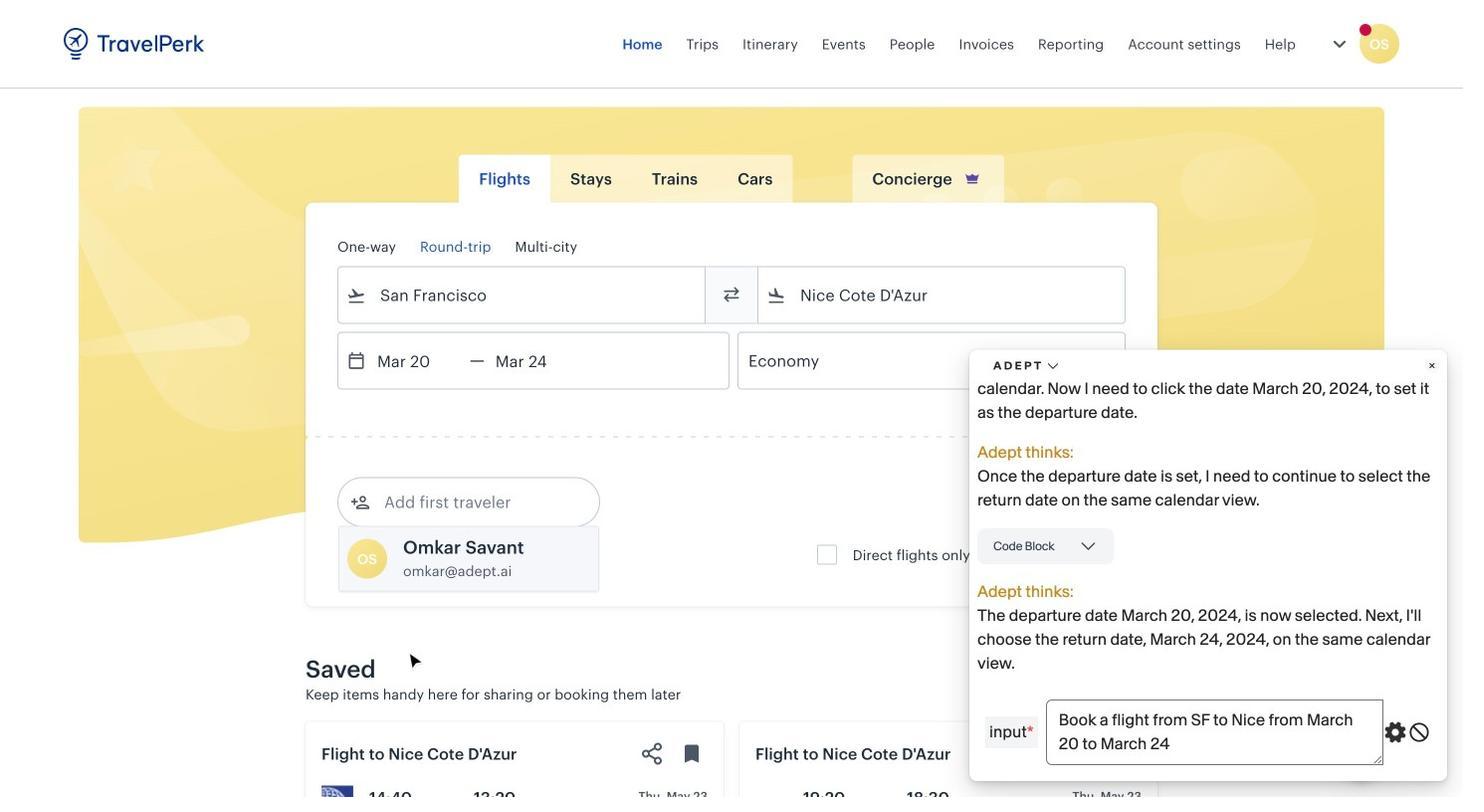 Task type: vqa. For each thing, say whether or not it's contained in the screenshot.
the Move backward to switch to the previous month. Image
no



Task type: locate. For each thing, give the bounding box(es) containing it.
united airlines image
[[322, 786, 353, 797]]

Return text field
[[485, 333, 588, 389]]

Depart text field
[[366, 333, 470, 389]]



Task type: describe. For each thing, give the bounding box(es) containing it.
Add first traveler search field
[[370, 486, 577, 518]]

From search field
[[366, 279, 679, 311]]

To search field
[[787, 279, 1099, 311]]



